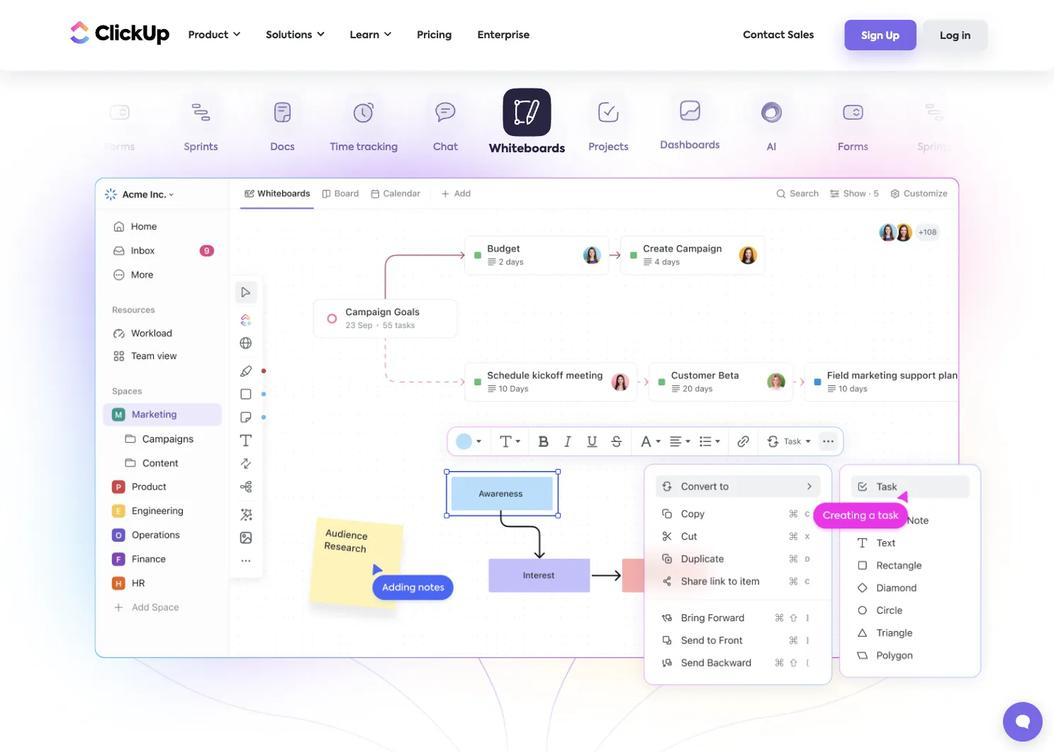 Task type: describe. For each thing, give the bounding box(es) containing it.
pricing
[[417, 30, 452, 40]]

sign up button
[[845, 20, 917, 50]]

chat button
[[405, 93, 486, 158]]

log in link
[[923, 20, 988, 50]]

product button
[[181, 21, 248, 50]]

clickup image
[[66, 19, 170, 46]]

docs
[[270, 142, 295, 152]]

sprints for 1st sprints button from the right
[[918, 142, 952, 152]]

forms for 1st forms button
[[104, 142, 135, 152]]

dashboards button
[[649, 93, 731, 158]]

sales
[[788, 30, 814, 40]]

sign
[[862, 31, 883, 41]]

learn button
[[343, 21, 399, 50]]

log
[[940, 31, 959, 41]]

1 forms button from the left
[[79, 93, 160, 158]]

product
[[188, 30, 228, 40]]

1 ai from the left
[[33, 142, 43, 152]]

solutions button
[[259, 21, 331, 50]]

1 ai button from the left
[[0, 93, 79, 158]]

contact
[[743, 30, 785, 40]]

2 sprints button from the left
[[894, 93, 975, 158]]

chat image
[[626, 449, 998, 705]]

projects button
[[568, 93, 649, 158]]

up
[[886, 31, 900, 41]]

learn
[[350, 30, 379, 40]]

2 ai from the left
[[767, 142, 776, 152]]

projects
[[589, 142, 629, 152]]



Task type: locate. For each thing, give the bounding box(es) containing it.
1 horizontal spatial forms button
[[812, 93, 894, 158]]

contact sales
[[743, 30, 814, 40]]

time
[[330, 142, 354, 152]]

time tracking
[[330, 142, 398, 152]]

log in
[[940, 31, 971, 41]]

solutions
[[266, 30, 312, 40]]

whiteboards image
[[94, 178, 960, 658]]

1 sprints button from the left
[[160, 93, 242, 158]]

sprints for 1st sprints button from the left
[[184, 142, 218, 152]]

whiteboards button
[[486, 88, 568, 158]]

enterprise link
[[470, 21, 537, 50]]

2 forms from the left
[[838, 142, 868, 152]]

tracking
[[356, 142, 398, 152]]

2 sprints from the left
[[918, 142, 952, 152]]

0 horizontal spatial ai button
[[0, 93, 79, 158]]

enterprise
[[477, 30, 530, 40]]

whiteboards
[[489, 143, 565, 155]]

docs button
[[242, 93, 323, 158]]

sprints button
[[160, 93, 242, 158], [894, 93, 975, 158]]

2 forms button from the left
[[812, 93, 894, 158]]

forms button
[[79, 93, 160, 158], [812, 93, 894, 158]]

forms for 2nd forms button from left
[[838, 142, 868, 152]]

0 horizontal spatial sprints button
[[160, 93, 242, 158]]

2 ai button from the left
[[731, 93, 812, 158]]

1 forms from the left
[[104, 142, 135, 152]]

1 horizontal spatial sprints button
[[894, 93, 975, 158]]

contact sales link
[[736, 21, 821, 50]]

forms
[[104, 142, 135, 152], [838, 142, 868, 152]]

1 horizontal spatial ai button
[[731, 93, 812, 158]]

0 horizontal spatial forms button
[[79, 93, 160, 158]]

ai
[[33, 142, 43, 152], [767, 142, 776, 152]]

dashboards
[[660, 142, 720, 152]]

pricing link
[[410, 21, 459, 50]]

sprints
[[184, 142, 218, 152], [918, 142, 952, 152]]

1 horizontal spatial forms
[[838, 142, 868, 152]]

in
[[962, 31, 971, 41]]

ai button
[[0, 93, 79, 158], [731, 93, 812, 158]]

sign up
[[862, 31, 900, 41]]

0 horizontal spatial ai
[[33, 142, 43, 152]]

1 horizontal spatial ai
[[767, 142, 776, 152]]

chat
[[433, 142, 458, 152]]

1 sprints from the left
[[184, 142, 218, 152]]

0 horizontal spatial forms
[[104, 142, 135, 152]]

1 horizontal spatial sprints
[[918, 142, 952, 152]]

0 horizontal spatial sprints
[[184, 142, 218, 152]]

time tracking button
[[323, 93, 405, 158]]



Task type: vqa. For each thing, say whether or not it's contained in the screenshot.
the rightmost Forms button
yes



